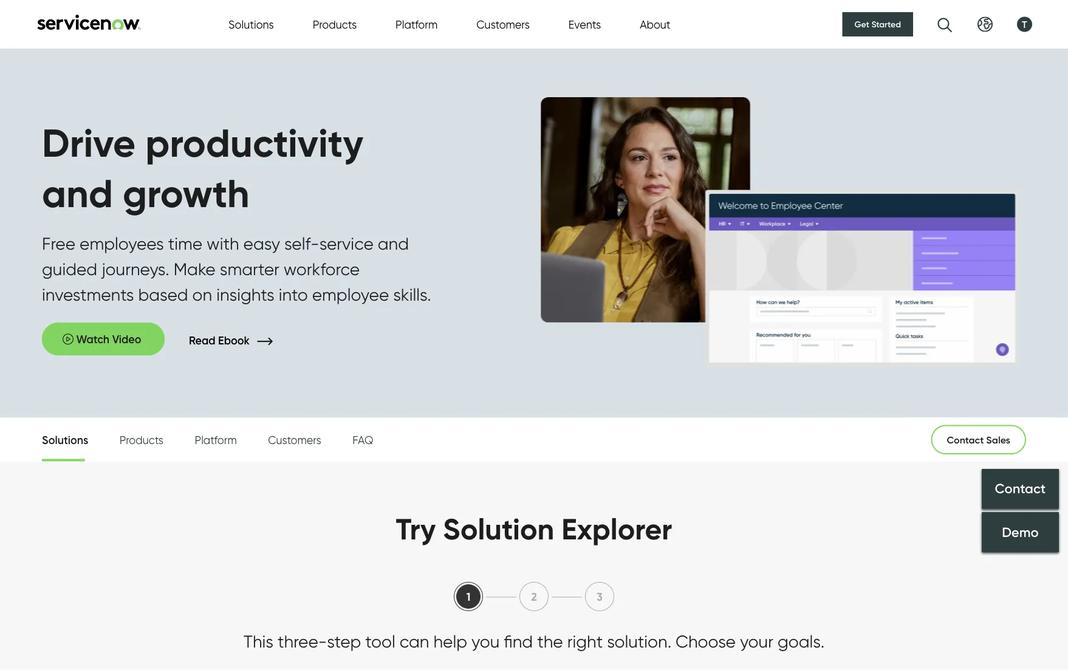 Task type: vqa. For each thing, say whether or not it's contained in the screenshot.
'SUPPORT' to the right
no



Task type: describe. For each thing, give the bounding box(es) containing it.
and inside drive productivity and growth
[[42, 169, 113, 217]]

contact link
[[982, 469, 1059, 509]]

journeys.
[[102, 259, 169, 279]]

growth
[[123, 169, 250, 217]]

drive
[[42, 119, 136, 167]]

smarter
[[220, 259, 280, 279]]

1 link
[[454, 582, 483, 611]]

right
[[567, 631, 603, 652]]

2
[[531, 590, 537, 603]]

demo
[[1002, 524, 1039, 541]]

customers for customers link
[[268, 433, 321, 447]]

tool
[[365, 631, 395, 652]]

customers for customers popup button
[[477, 18, 530, 31]]

platform link
[[195, 418, 237, 462]]

products for products link
[[120, 433, 164, 447]]

faq link
[[353, 418, 373, 462]]

employees
[[80, 233, 164, 254]]

about button
[[640, 16, 671, 33]]

solutions link
[[42, 418, 88, 465]]

1
[[466, 590, 471, 603]]

with
[[207, 233, 239, 254]]

help
[[434, 631, 467, 652]]

service
[[319, 233, 374, 254]]

contact for contact sales
[[947, 434, 984, 446]]

solution
[[443, 511, 554, 547]]

solutions for solutions dropdown button
[[229, 18, 274, 31]]

skills.
[[393, 284, 431, 305]]

three-
[[278, 631, 327, 652]]

sales
[[987, 434, 1011, 446]]

3 link
[[585, 582, 614, 611]]

guided
[[42, 259, 97, 279]]

watch video
[[74, 332, 144, 346]]

demo link
[[982, 512, 1059, 553]]

customers link
[[268, 418, 321, 462]]

and inside free employees time with easy self-service and guided journeys. make smarter workforce investments based on insights into employee skills.
[[378, 233, 409, 254]]

free employees time with easy self-service and guided journeys. make smarter workforce investments based on insights into employee skills.
[[42, 233, 431, 305]]

make
[[174, 259, 216, 279]]

events
[[569, 18, 601, 31]]

light image
[[63, 334, 74, 345]]

drive productivity and growth image
[[541, 97, 1020, 367]]

your
[[740, 631, 774, 652]]



Task type: locate. For each thing, give the bounding box(es) containing it.
solutions button
[[229, 16, 274, 33]]

ebook
[[218, 334, 250, 347]]

0 vertical spatial products
[[313, 18, 357, 31]]

1 horizontal spatial solutions
[[229, 18, 274, 31]]

products link
[[120, 418, 164, 462]]

drive productivity and growth
[[42, 119, 364, 217]]

contact inside contact "link"
[[995, 481, 1046, 497]]

1 horizontal spatial products
[[313, 18, 357, 31]]

platform for platform popup button
[[396, 18, 438, 31]]

get started link
[[843, 12, 914, 36]]

investments
[[42, 284, 134, 305]]

0 horizontal spatial solutions
[[42, 433, 88, 447]]

0 horizontal spatial platform
[[195, 433, 237, 447]]

get started
[[855, 19, 901, 29]]

solutions for solutions link
[[42, 433, 88, 447]]

products
[[313, 18, 357, 31], [120, 433, 164, 447]]

platform for platform link
[[195, 433, 237, 447]]

watch video link
[[42, 323, 165, 356]]

contact up demo
[[995, 481, 1046, 497]]

on
[[192, 284, 212, 305]]

1 horizontal spatial customers
[[477, 18, 530, 31]]

employee
[[312, 284, 389, 305]]

1 vertical spatial solutions
[[42, 433, 88, 447]]

you
[[472, 631, 500, 652]]

this
[[244, 631, 274, 652]]

and right 'service'
[[378, 233, 409, 254]]

contact inside contact sales link
[[947, 434, 984, 446]]

can
[[400, 631, 429, 652]]

watch
[[76, 332, 109, 346]]

contact
[[947, 434, 984, 446], [995, 481, 1046, 497]]

goals.
[[778, 631, 825, 652]]

based
[[138, 284, 188, 305]]

time
[[168, 233, 202, 254]]

platform
[[396, 18, 438, 31], [195, 433, 237, 447]]

1 horizontal spatial and
[[378, 233, 409, 254]]

get
[[855, 19, 870, 29]]

contact sales link
[[931, 425, 1027, 454]]

about
[[640, 18, 671, 31]]

servicenow image
[[36, 14, 142, 30]]

3
[[597, 590, 603, 603]]

find
[[504, 631, 533, 652]]

contact for contact
[[995, 481, 1046, 497]]

this three-step tool can help you find the right solution. choose your goals.
[[244, 631, 825, 652]]

into
[[279, 284, 308, 305]]

try
[[396, 511, 436, 547]]

0 horizontal spatial and
[[42, 169, 113, 217]]

0 vertical spatial contact
[[947, 434, 984, 446]]

2 link
[[520, 582, 549, 611]]

customers
[[477, 18, 530, 31], [268, 433, 321, 447]]

1 horizontal spatial contact
[[995, 481, 1046, 497]]

faq
[[353, 433, 373, 447]]

0 vertical spatial customers
[[477, 18, 530, 31]]

workforce
[[284, 259, 360, 279]]

self-
[[284, 233, 319, 254]]

0 vertical spatial and
[[42, 169, 113, 217]]

1 vertical spatial contact
[[995, 481, 1046, 497]]

contact sales
[[947, 434, 1011, 446]]

the
[[537, 631, 563, 652]]

0 horizontal spatial products
[[120, 433, 164, 447]]

easy
[[243, 233, 280, 254]]

platform button
[[396, 16, 438, 33]]

read ebook
[[189, 334, 252, 347]]

and down drive
[[42, 169, 113, 217]]

0 horizontal spatial contact
[[947, 434, 984, 446]]

solutions
[[229, 18, 274, 31], [42, 433, 88, 447]]

0 vertical spatial platform
[[396, 18, 438, 31]]

products button
[[313, 16, 357, 33]]

read
[[189, 334, 216, 347]]

products for products dropdown button
[[313, 18, 357, 31]]

0 horizontal spatial customers
[[268, 433, 321, 447]]

1 vertical spatial products
[[120, 433, 164, 447]]

contact left "sales"
[[947, 434, 984, 446]]

started
[[872, 19, 901, 29]]

step
[[327, 631, 361, 652]]

and
[[42, 169, 113, 217], [378, 233, 409, 254]]

video
[[112, 332, 141, 346]]

0 vertical spatial solutions
[[229, 18, 274, 31]]

explorer
[[562, 511, 672, 547]]

1 vertical spatial and
[[378, 233, 409, 254]]

productivity
[[145, 119, 364, 167]]

free
[[42, 233, 75, 254]]

1 horizontal spatial platform
[[396, 18, 438, 31]]

read ebook link
[[189, 334, 291, 347]]

events button
[[569, 16, 601, 33]]

insights
[[216, 284, 275, 305]]

1 vertical spatial customers
[[268, 433, 321, 447]]

customers button
[[477, 16, 530, 33]]

choose
[[676, 631, 736, 652]]

try solution explorer
[[396, 511, 672, 547]]

1 vertical spatial platform
[[195, 433, 237, 447]]

solution.
[[607, 631, 672, 652]]



